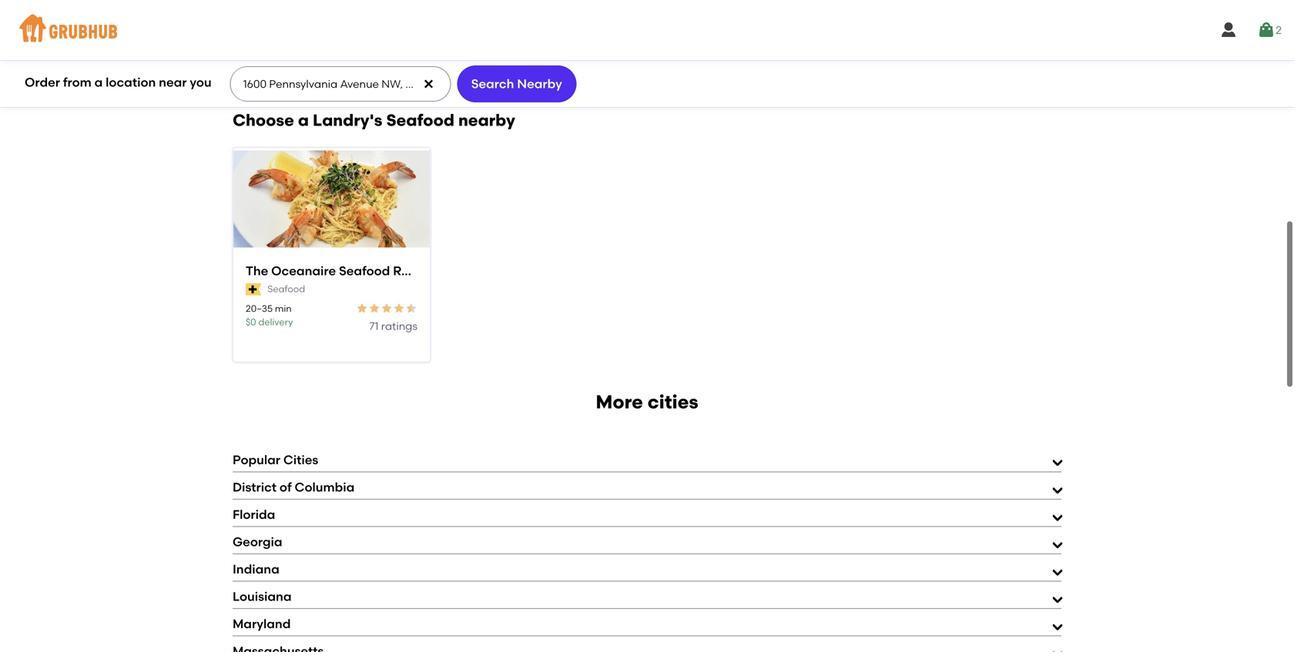 Task type: locate. For each thing, give the bounding box(es) containing it.
seafood up 'min'
[[268, 284, 305, 295]]

star icon image
[[356, 302, 368, 315], [368, 302, 381, 315], [381, 302, 393, 315], [393, 302, 405, 315], [405, 302, 418, 315], [405, 302, 418, 315]]

district
[[233, 480, 277, 495]]

seafood left the nearby
[[386, 111, 455, 130]]

oceanaire
[[271, 264, 336, 279]]

district of columbia
[[233, 480, 355, 495]]

the oceanaire seafood room logo image
[[233, 151, 430, 248]]

71
[[369, 320, 379, 333]]

a right choose
[[298, 111, 309, 130]]

svg image left svg icon at the top of page
[[1220, 21, 1238, 39]]

delivery
[[258, 317, 293, 328]]

more
[[596, 391, 643, 414]]

0 vertical spatial svg image
[[1220, 21, 1238, 39]]

cities
[[283, 453, 318, 468]]

seafood
[[386, 111, 455, 130], [339, 264, 390, 279], [268, 284, 305, 295]]

the oceanaire seafood room link
[[246, 262, 429, 280]]

order
[[25, 75, 60, 90]]

0 vertical spatial seafood
[[386, 111, 455, 130]]

columbia
[[295, 480, 355, 495]]

search nearby
[[471, 76, 562, 91]]

1 vertical spatial svg image
[[422, 78, 435, 90]]

maryland
[[233, 617, 291, 632]]

popular
[[233, 453, 280, 468]]

of
[[280, 480, 292, 495]]

search
[[471, 76, 514, 91]]

landry's
[[313, 111, 383, 130]]

nearby
[[459, 111, 515, 130]]

popular cities
[[233, 453, 318, 468]]

the oceanaire seafood room
[[246, 264, 429, 279]]

svg image left search
[[422, 78, 435, 90]]

seafood left "room"
[[339, 264, 390, 279]]

ratings
[[381, 320, 418, 333]]

search nearby button
[[457, 65, 577, 102]]

near
[[159, 75, 187, 90]]

a right the from
[[95, 75, 103, 90]]

a
[[95, 75, 103, 90], [298, 111, 309, 130]]

svg image
[[1258, 21, 1276, 39]]

20–35 min $0 delivery
[[246, 303, 293, 328]]

order from a location near you
[[25, 75, 212, 90]]

svg image inside main navigation 'navigation'
[[1220, 21, 1238, 39]]

2 vertical spatial seafood
[[268, 284, 305, 295]]

choose a landry's seafood nearby
[[233, 111, 515, 130]]

0 vertical spatial a
[[95, 75, 103, 90]]

svg image
[[1220, 21, 1238, 39], [422, 78, 435, 90]]

1 horizontal spatial a
[[298, 111, 309, 130]]

1 horizontal spatial svg image
[[1220, 21, 1238, 39]]

20–35
[[246, 303, 273, 314]]

florida
[[233, 507, 275, 522]]



Task type: vqa. For each thing, say whether or not it's contained in the screenshot.
ratings on the left of the page
yes



Task type: describe. For each thing, give the bounding box(es) containing it.
Search Address search field
[[230, 67, 449, 101]]

cities
[[648, 391, 699, 414]]

1 vertical spatial seafood
[[339, 264, 390, 279]]

location
[[106, 75, 156, 90]]

the
[[246, 264, 268, 279]]

main navigation navigation
[[0, 0, 1295, 60]]

subscription pass image
[[246, 283, 261, 296]]

min
[[275, 303, 292, 314]]

2
[[1276, 23, 1282, 36]]

1 vertical spatial a
[[298, 111, 309, 130]]

room
[[393, 264, 429, 279]]

$0
[[246, 317, 256, 328]]

indiana
[[233, 562, 280, 577]]

71 ratings
[[369, 320, 418, 333]]

from
[[63, 75, 92, 90]]

louisiana
[[233, 590, 292, 605]]

choose
[[233, 111, 294, 130]]

0 horizontal spatial a
[[95, 75, 103, 90]]

2 button
[[1258, 16, 1282, 44]]

georgia
[[233, 535, 282, 550]]

more cities
[[596, 391, 699, 414]]

you
[[190, 75, 212, 90]]

0 horizontal spatial svg image
[[422, 78, 435, 90]]

nearby
[[517, 76, 562, 91]]



